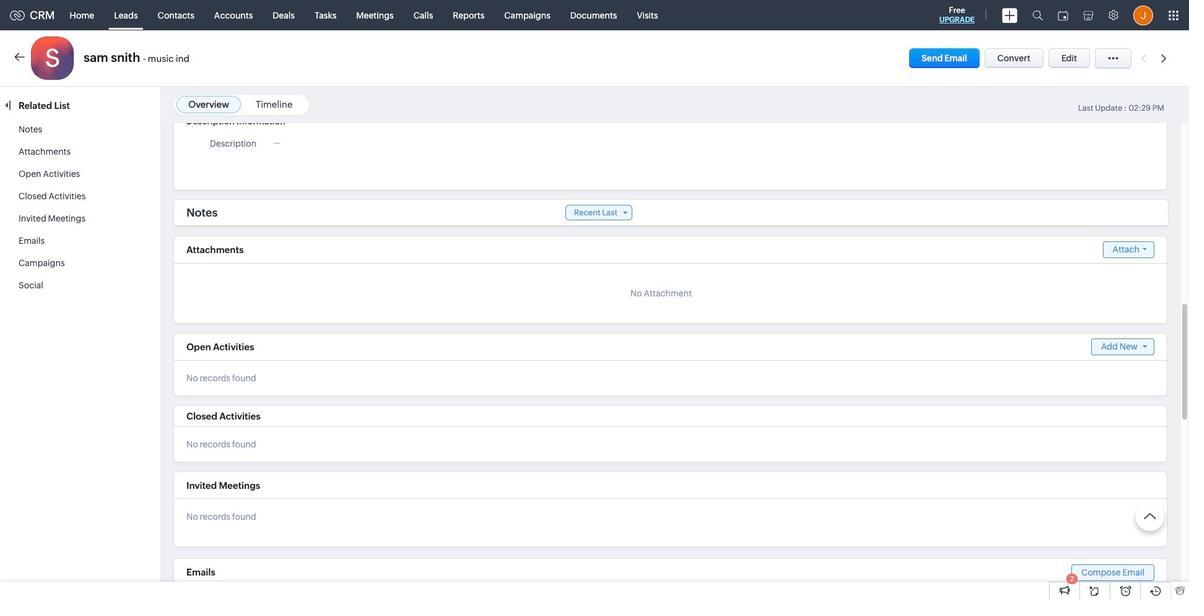 Task type: locate. For each thing, give the bounding box(es) containing it.
logo image
[[10, 10, 25, 20]]

profile element
[[1127, 0, 1161, 30]]

create menu image
[[1003, 8, 1018, 23]]

profile image
[[1134, 5, 1154, 25]]

calendar image
[[1058, 10, 1069, 20]]

next record image
[[1162, 54, 1170, 62]]

create menu element
[[995, 0, 1026, 30]]



Task type: vqa. For each thing, say whether or not it's contained in the screenshot.
Calendar image
yes



Task type: describe. For each thing, give the bounding box(es) containing it.
previous record image
[[1141, 54, 1147, 62]]

search element
[[1026, 0, 1051, 30]]

search image
[[1033, 10, 1043, 20]]



